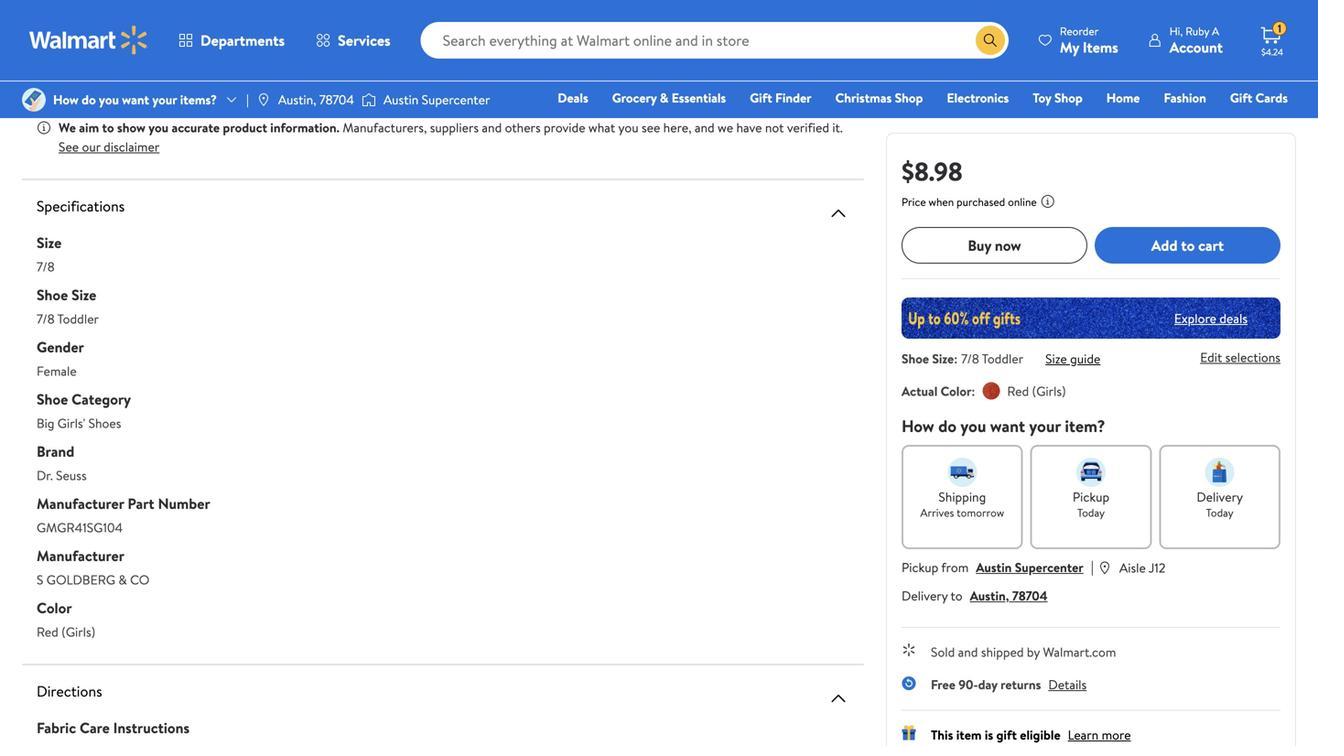 Task type: locate. For each thing, give the bounding box(es) containing it.
is
[[985, 726, 994, 744]]

1 today from the left
[[1078, 505, 1105, 521]]

free 90-day returns details
[[931, 676, 1087, 694]]

directions image
[[828, 688, 850, 710]]

shipping
[[939, 488, 986, 506]]

0 horizontal spatial your
[[152, 91, 177, 108]]

austin
[[384, 91, 419, 108], [976, 559, 1012, 576]]

color down shoe size : 7/8 toddler at the right
[[941, 382, 972, 400]]

7/8 up actual color :
[[962, 350, 980, 368]]

toddler up gender
[[57, 310, 99, 328]]

austin up manufacturers,
[[384, 91, 419, 108]]

|
[[246, 91, 249, 108], [1091, 557, 1094, 577]]

1 horizontal spatial color
[[941, 382, 972, 400]]

0 horizontal spatial shop
[[895, 89, 923, 107]]

how
[[53, 91, 79, 108], [902, 415, 935, 438]]

 image down family
[[256, 92, 271, 107]]

gmgr41sg104
[[37, 519, 123, 537]]

shoe up the actual
[[902, 350, 929, 368]]

your left items?
[[152, 91, 177, 108]]

gift up have
[[750, 89, 772, 107]]

: down shoe size : 7/8 toddler at the right
[[972, 382, 975, 400]]

essentials
[[672, 89, 726, 107]]

one debit
[[1148, 114, 1210, 132]]

want down holiday
[[122, 91, 149, 108]]

1 vertical spatial 78704
[[1013, 587, 1048, 605]]

today inside pickup today
[[1078, 505, 1105, 521]]

0 vertical spatial |
[[246, 91, 249, 108]]

0 horizontal spatial color
[[37, 598, 72, 618]]

 image left matching
[[22, 88, 46, 112]]

account
[[1170, 37, 1223, 57]]

explore deals link
[[1167, 302, 1255, 334]]

color
[[941, 382, 972, 400], [37, 598, 72, 618]]

0 vertical spatial pickup
[[1073, 488, 1110, 506]]

1 vertical spatial austin
[[976, 559, 1012, 576]]

1 vertical spatial (girls)
[[61, 623, 95, 641]]

you right show
[[149, 119, 169, 136]]

0 vertical spatial 78704
[[319, 91, 354, 108]]

2 vertical spatial to
[[951, 587, 963, 605]]

explore
[[1175, 309, 1217, 327]]

 image up manufacturers,
[[362, 91, 376, 109]]

0 horizontal spatial do
[[82, 91, 96, 108]]

7/8 down specifications in the left of the page
[[37, 258, 55, 276]]

pickup
[[1073, 488, 1110, 506], [902, 559, 939, 576]]

1 vertical spatial color
[[37, 598, 72, 618]]

items
[[1083, 37, 1119, 57]]

want down the red (girls)
[[990, 415, 1026, 438]]

the
[[223, 71, 241, 88]]

shop for toy shop
[[1055, 89, 1083, 107]]

1 horizontal spatial austin,
[[970, 587, 1009, 605]]

1 horizontal spatial today
[[1206, 505, 1234, 521]]

Walmart Site-Wide search field
[[421, 22, 1009, 59]]

0 horizontal spatial gift
[[750, 89, 772, 107]]

0 vertical spatial fun
[[119, 22, 140, 40]]

size up gender
[[72, 285, 96, 305]]

gift inside gift cards registry
[[1230, 89, 1253, 107]]

delivery today
[[1197, 488, 1243, 521]]

 image
[[22, 88, 46, 112], [362, 91, 376, 109], [256, 92, 271, 107]]

grocery & essentials link
[[604, 88, 735, 108]]

manufacturer up goldberg
[[37, 546, 124, 566]]

1 horizontal spatial want
[[990, 415, 1026, 438]]

red inside size 7/8 shoe size 7/8 toddler gender female shoe category big girls' shoes brand dr. seuss manufacturer part number gmgr41sg104 manufacturer s goldberg & co color red (girls)
[[37, 623, 58, 641]]

how do you want your items?
[[53, 91, 217, 108]]

items?
[[180, 91, 217, 108]]

1 vertical spatial fun
[[59, 87, 79, 104]]

shoe up big
[[37, 389, 68, 409]]

0 vertical spatial shoe
[[37, 285, 68, 305]]

reorder my items
[[1060, 23, 1119, 57]]

today down intent image for delivery
[[1206, 505, 1234, 521]]

christmas down rich
[[82, 87, 138, 104]]

1 vertical spatial to
[[1181, 235, 1195, 255]]

2 gift from the left
[[1230, 89, 1253, 107]]

manufacturer up gmgr41sg104
[[37, 494, 124, 514]]

fabric
[[37, 718, 76, 738]]

you left see
[[619, 119, 639, 136]]

0 horizontal spatial want
[[122, 91, 149, 108]]

0 vertical spatial to
[[102, 119, 114, 136]]

it.
[[833, 119, 843, 136]]

0 horizontal spatial :
[[954, 350, 958, 368]]

2 today from the left
[[1206, 505, 1234, 521]]

1 horizontal spatial shop
[[1055, 89, 1083, 107]]

fun left grinch
[[119, 22, 140, 40]]

a
[[1212, 23, 1220, 39]]

do
[[82, 91, 96, 108], [939, 415, 957, 438]]

explore deals
[[1175, 309, 1248, 327]]

: up actual color :
[[954, 350, 958, 368]]

1 horizontal spatial christmas
[[836, 89, 892, 107]]

2 horizontal spatial to
[[1181, 235, 1195, 255]]

for left gifts
[[186, 87, 202, 104]]

0 horizontal spatial (girls)
[[61, 623, 95, 641]]

1 vertical spatial do
[[939, 415, 957, 438]]

1 horizontal spatial  image
[[256, 92, 271, 107]]

1 horizontal spatial delivery
[[1197, 488, 1243, 506]]

(girls) down size guide button
[[1032, 382, 1066, 400]]

to down from
[[951, 587, 963, 605]]

1 horizontal spatial your
[[1029, 415, 1061, 438]]

for left each
[[241, 22, 258, 40]]

how down matching
[[53, 91, 79, 108]]

2 horizontal spatial for
[[241, 22, 258, 40]]

toy
[[1033, 89, 1052, 107]]

specifications
[[37, 196, 125, 216]]

grocery
[[612, 89, 657, 107]]

red down s
[[37, 623, 58, 641]]

2 vertical spatial shoe
[[37, 389, 68, 409]]

slippers up items?
[[159, 71, 201, 88]]

to right aim
[[102, 119, 114, 136]]

0 vertical spatial your
[[152, 91, 177, 108]]

when
[[929, 194, 954, 210]]

78704 up information. in the left top of the page
[[319, 91, 354, 108]]

1 horizontal spatial gift
[[1230, 89, 1253, 107]]

and left others
[[482, 119, 502, 136]]

1 vertical spatial delivery
[[902, 587, 948, 605]]

arrives
[[921, 505, 954, 521]]

(girls) down goldberg
[[61, 623, 95, 641]]

supercenter
[[422, 91, 490, 108], [1015, 559, 1084, 576]]

departments
[[201, 30, 285, 50]]

1 horizontal spatial how
[[902, 415, 935, 438]]

1 vertical spatial want
[[990, 415, 1026, 438]]

christmas inside bright and fun grinch art differs for each 3d appliques look great soft, rich plush material matching holiday slippers for the family fun christmas slippers for gifts
[[82, 87, 138, 104]]

0 horizontal spatial delivery
[[902, 587, 948, 605]]

registry
[[1077, 114, 1124, 132]]

1 horizontal spatial :
[[972, 382, 975, 400]]

0 vertical spatial :
[[954, 350, 958, 368]]

specifications image
[[828, 202, 850, 224]]

austin, down pickup from austin supercenter |
[[970, 587, 1009, 605]]

intent image for pickup image
[[1077, 458, 1106, 487]]

| left aisle
[[1091, 557, 1094, 577]]

your for items?
[[152, 91, 177, 108]]

1 gift from the left
[[750, 89, 772, 107]]

want
[[122, 91, 149, 108], [990, 415, 1026, 438]]

7/8
[[37, 258, 55, 276], [37, 310, 55, 328], [962, 350, 980, 368]]

2 shop from the left
[[1055, 89, 1083, 107]]

delivery for today
[[1197, 488, 1243, 506]]

0 horizontal spatial today
[[1078, 505, 1105, 521]]

2 manufacturer from the top
[[37, 546, 124, 566]]

toddler up the red (girls)
[[982, 350, 1024, 368]]

90-
[[959, 676, 978, 694]]

78704 down austin supercenter button at right bottom
[[1013, 587, 1048, 605]]

we
[[59, 119, 76, 136]]

0 vertical spatial delivery
[[1197, 488, 1243, 506]]

today for delivery
[[1206, 505, 1234, 521]]

see
[[642, 119, 660, 136]]

pickup down intent image for pickup
[[1073, 488, 1110, 506]]

sold
[[931, 643, 955, 661]]

red up how do you want your item?
[[1008, 382, 1029, 400]]

0 vertical spatial want
[[122, 91, 149, 108]]

shoe size : 7/8 toddler
[[902, 350, 1024, 368]]

1 horizontal spatial do
[[939, 415, 957, 438]]

1 shop from the left
[[895, 89, 923, 107]]

0 horizontal spatial toddler
[[57, 310, 99, 328]]

0 horizontal spatial  image
[[22, 88, 46, 112]]

shop left electronics link
[[895, 89, 923, 107]]

0 vertical spatial how
[[53, 91, 79, 108]]

1 vertical spatial austin,
[[970, 587, 1009, 605]]

& left co at the bottom left of page
[[119, 571, 127, 589]]

suppliers
[[430, 119, 479, 136]]

each
[[261, 22, 287, 40]]

how for how do you want your item?
[[902, 415, 935, 438]]

1 vertical spatial your
[[1029, 415, 1061, 438]]

instructions
[[113, 718, 190, 738]]

0 horizontal spatial |
[[246, 91, 249, 108]]

0 horizontal spatial christmas
[[82, 87, 138, 104]]

0 horizontal spatial how
[[53, 91, 79, 108]]

edit
[[1201, 348, 1223, 366]]

& right grocery
[[660, 89, 669, 107]]

0 vertical spatial do
[[82, 91, 96, 108]]

do down actual color :
[[939, 415, 957, 438]]

0 vertical spatial color
[[941, 382, 972, 400]]

size left guide
[[1046, 350, 1067, 368]]

0 horizontal spatial &
[[119, 571, 127, 589]]

0 horizontal spatial austin,
[[278, 91, 316, 108]]

differs
[[202, 22, 238, 40]]

pickup left from
[[902, 559, 939, 576]]

supercenter up austin, 78704 button
[[1015, 559, 1084, 576]]

aisle
[[1120, 559, 1146, 577]]

today for pickup
[[1078, 505, 1105, 521]]

to
[[102, 119, 114, 136], [1181, 235, 1195, 255], [951, 587, 963, 605]]

1 vertical spatial :
[[972, 382, 975, 400]]

0 horizontal spatial red
[[37, 623, 58, 641]]

0 vertical spatial (girls)
[[1032, 382, 1066, 400]]

and right 'bright'
[[96, 22, 116, 40]]

| down family
[[246, 91, 249, 108]]

fabric care instructions
[[37, 718, 190, 738]]

to inside we aim to show you accurate product information. manufacturers, suppliers and others provide what you see here, and we have not verified it. see our disclaimer
[[102, 119, 114, 136]]

online
[[1008, 194, 1037, 210]]

0 horizontal spatial supercenter
[[422, 91, 490, 108]]

material
[[145, 54, 190, 72]]

$4.24
[[1262, 46, 1284, 58]]

walmart.com
[[1043, 643, 1117, 661]]

shop right toy
[[1055, 89, 1083, 107]]

2 horizontal spatial  image
[[362, 91, 376, 109]]

Search search field
[[421, 22, 1009, 59]]

pickup for pickup today
[[1073, 488, 1110, 506]]

austin up austin, 78704 button
[[976, 559, 1012, 576]]

1 vertical spatial shoe
[[902, 350, 929, 368]]

supercenter up suppliers
[[422, 91, 490, 108]]

1 vertical spatial manufacturer
[[37, 546, 124, 566]]

& inside size 7/8 shoe size 7/8 toddler gender female shoe category big girls' shoes brand dr. seuss manufacturer part number gmgr41sg104 manufacturer s goldberg & co color red (girls)
[[119, 571, 127, 589]]

size
[[37, 233, 62, 253], [72, 285, 96, 305], [932, 350, 954, 368], [1046, 350, 1067, 368]]

1 vertical spatial supercenter
[[1015, 559, 1084, 576]]

0 horizontal spatial austin
[[384, 91, 419, 108]]

show
[[117, 119, 146, 136]]

not
[[765, 119, 784, 136]]

pickup inside pickup from austin supercenter |
[[902, 559, 939, 576]]

delivery down intent image for delivery
[[1197, 488, 1243, 506]]

manufacturer
[[37, 494, 124, 514], [37, 546, 124, 566]]

do for how do you want your item?
[[939, 415, 957, 438]]

intent image for delivery image
[[1206, 458, 1235, 487]]

category
[[72, 389, 131, 409]]

part
[[128, 494, 154, 514]]

for left the
[[204, 71, 220, 88]]

1 vertical spatial red
[[37, 623, 58, 641]]

buy now button
[[902, 227, 1088, 264]]

edit selections
[[1201, 348, 1281, 366]]

0 vertical spatial &
[[660, 89, 669, 107]]

0 vertical spatial 7/8
[[37, 258, 55, 276]]

and left we
[[695, 119, 715, 136]]

shoe up gender
[[37, 285, 68, 305]]

1 horizontal spatial pickup
[[1073, 488, 1110, 506]]

your down the red (girls)
[[1029, 415, 1061, 438]]

0 vertical spatial manufacturer
[[37, 494, 124, 514]]

 image for austin supercenter
[[362, 91, 376, 109]]

1 horizontal spatial to
[[951, 587, 963, 605]]

1 vertical spatial how
[[902, 415, 935, 438]]

s
[[37, 571, 43, 589]]

1 vertical spatial &
[[119, 571, 127, 589]]

austin, 78704
[[278, 91, 354, 108]]

delivery for to
[[902, 587, 948, 605]]

walmart+ link
[[1225, 114, 1297, 133]]

do down matching
[[82, 91, 96, 108]]

shoe
[[37, 285, 68, 305], [902, 350, 929, 368], [37, 389, 68, 409]]

toy shop link
[[1025, 88, 1091, 108]]

0 vertical spatial red
[[1008, 382, 1029, 400]]

1 horizontal spatial red
[[1008, 382, 1029, 400]]

to inside button
[[1181, 235, 1195, 255]]

1 horizontal spatial austin
[[976, 559, 1012, 576]]

size guide
[[1046, 350, 1101, 368]]

today inside delivery today
[[1206, 505, 1234, 521]]

grocery & essentials
[[612, 89, 726, 107]]

details button
[[1049, 676, 1087, 694]]

how down the actual
[[902, 415, 935, 438]]

item?
[[1065, 415, 1106, 438]]

1 vertical spatial pickup
[[902, 559, 939, 576]]

1 horizontal spatial |
[[1091, 557, 1094, 577]]

color down s
[[37, 598, 72, 618]]

see
[[59, 138, 79, 156]]

0 horizontal spatial to
[[102, 119, 114, 136]]

austin inside pickup from austin supercenter |
[[976, 559, 1012, 576]]

to left cart
[[1181, 235, 1195, 255]]

0 horizontal spatial pickup
[[902, 559, 939, 576]]

sold and shipped by walmart.com
[[931, 643, 1117, 661]]

0 vertical spatial toddler
[[57, 310, 99, 328]]

austin, up information. in the left top of the page
[[278, 91, 316, 108]]

austin, 78704 button
[[970, 587, 1048, 605]]

gift left cards
[[1230, 89, 1253, 107]]

1 horizontal spatial &
[[660, 89, 669, 107]]

christmas up it.
[[836, 89, 892, 107]]

fun up we
[[59, 87, 79, 104]]

to for add to cart
[[1181, 235, 1195, 255]]

and
[[96, 22, 116, 40], [482, 119, 502, 136], [695, 119, 715, 136], [958, 643, 978, 661]]

1 vertical spatial toddler
[[982, 350, 1024, 368]]

number
[[158, 494, 210, 514]]

today down intent image for pickup
[[1078, 505, 1105, 521]]

how do you want your item?
[[902, 415, 1106, 438]]

have
[[737, 119, 762, 136]]

for
[[241, 22, 258, 40], [204, 71, 220, 88], [186, 87, 202, 104]]

red (girls)
[[1008, 382, 1066, 400]]

manufacturers,
[[343, 119, 427, 136]]

home link
[[1099, 88, 1149, 108]]

0 vertical spatial austin,
[[278, 91, 316, 108]]

delivery down from
[[902, 587, 948, 605]]

0 vertical spatial supercenter
[[422, 91, 490, 108]]

7/8 up gender
[[37, 310, 55, 328]]

1 horizontal spatial supercenter
[[1015, 559, 1084, 576]]

electronics
[[947, 89, 1009, 107]]



Task type: vqa. For each thing, say whether or not it's contained in the screenshot.
'by' inside the THE SHOP BY AGE Link
no



Task type: describe. For each thing, give the bounding box(es) containing it.
one debit link
[[1140, 114, 1218, 133]]

verified
[[787, 119, 830, 136]]

electronics link
[[939, 88, 1018, 108]]

1 manufacturer from the top
[[37, 494, 124, 514]]

pickup today
[[1073, 488, 1110, 521]]

great
[[162, 38, 191, 56]]

3d
[[59, 38, 75, 56]]

gender
[[37, 337, 84, 357]]

christmas shop
[[836, 89, 923, 107]]

this
[[931, 726, 953, 744]]

learn more button
[[1068, 726, 1131, 744]]

supercenter inside pickup from austin supercenter |
[[1015, 559, 1084, 576]]

we
[[718, 119, 734, 136]]

want for item?
[[990, 415, 1026, 438]]

buy now
[[968, 235, 1022, 255]]

1 horizontal spatial toddler
[[982, 350, 1024, 368]]

ruby
[[1186, 23, 1210, 39]]

female
[[37, 362, 77, 380]]

purchased
[[957, 194, 1006, 210]]

intent image for shipping image
[[948, 458, 977, 487]]

1 horizontal spatial fun
[[119, 22, 140, 40]]

day
[[978, 676, 998, 694]]

gift
[[997, 726, 1017, 744]]

shoes
[[88, 414, 121, 432]]

price
[[902, 194, 926, 210]]

gift for cards
[[1230, 89, 1253, 107]]

to for delivery to austin, 78704
[[951, 587, 963, 605]]

shipping arrives tomorrow
[[921, 488, 1005, 521]]

toddler inside size 7/8 shoe size 7/8 toddler gender female shoe category big girls' shoes brand dr. seuss manufacturer part number gmgr41sg104 manufacturer s goldberg & co color red (girls)
[[57, 310, 99, 328]]

dr.
[[37, 467, 53, 484]]

gift cards registry
[[1077, 89, 1288, 132]]

from
[[942, 559, 969, 576]]

0 horizontal spatial for
[[186, 87, 202, 104]]

shop for christmas shop
[[895, 89, 923, 107]]

gift finder link
[[742, 88, 820, 108]]

family
[[244, 71, 278, 88]]

finder
[[776, 89, 812, 107]]

1 horizontal spatial for
[[204, 71, 220, 88]]

do for how do you want your items?
[[82, 91, 96, 108]]

by
[[1027, 643, 1040, 661]]

here,
[[664, 119, 692, 136]]

0 vertical spatial austin
[[384, 91, 419, 108]]

$8.98
[[902, 153, 963, 189]]

 image for austin, 78704
[[256, 92, 271, 107]]

how for how do you want your items?
[[53, 91, 79, 108]]

more
[[1102, 726, 1131, 744]]

see our disclaimer button
[[59, 138, 160, 156]]

walmart+
[[1234, 114, 1288, 132]]

item
[[957, 726, 982, 744]]

up to sixty percent off deals. shop now. image
[[902, 298, 1281, 339]]

services
[[338, 30, 391, 50]]

delivery to austin, 78704
[[902, 587, 1048, 605]]

you down matching
[[99, 91, 119, 108]]

your for item?
[[1029, 415, 1061, 438]]

gifting made easy image
[[902, 726, 917, 740]]

tomorrow
[[957, 505, 1005, 521]]

and inside bright and fun grinch art differs for each 3d appliques look great soft, rich plush material matching holiday slippers for the family fun christmas slippers for gifts
[[96, 22, 116, 40]]

size down specifications in the left of the page
[[37, 233, 62, 253]]

gift for finder
[[750, 89, 772, 107]]

hi, ruby a account
[[1170, 23, 1223, 57]]

legal information image
[[1041, 194, 1055, 209]]

disclaimer
[[104, 138, 160, 156]]

grinch
[[143, 22, 180, 40]]

seuss
[[56, 467, 87, 484]]

1 vertical spatial 7/8
[[37, 310, 55, 328]]

plush
[[113, 54, 142, 72]]

0 horizontal spatial fun
[[59, 87, 79, 104]]

1 horizontal spatial 78704
[[1013, 587, 1048, 605]]

debit
[[1179, 114, 1210, 132]]

you up intent image for shipping
[[961, 415, 987, 438]]

1 horizontal spatial (girls)
[[1032, 382, 1066, 400]]

(girls) inside size 7/8 shoe size 7/8 toddler gender female shoe category big girls' shoes brand dr. seuss manufacturer part number gmgr41sg104 manufacturer s goldberg & co color red (girls)
[[61, 623, 95, 641]]

guide
[[1070, 350, 1101, 368]]

others
[[505, 119, 541, 136]]

pickup for pickup from austin supercenter |
[[902, 559, 939, 576]]

1 vertical spatial |
[[1091, 557, 1094, 577]]

 image for how do you want your items?
[[22, 88, 46, 112]]

buy
[[968, 235, 992, 255]]

add to cart
[[1152, 235, 1224, 255]]

size up actual color :
[[932, 350, 954, 368]]

co
[[130, 571, 150, 589]]

now
[[995, 235, 1022, 255]]

appliques
[[78, 38, 132, 56]]

and right sold
[[958, 643, 978, 661]]

search icon image
[[983, 33, 998, 48]]

2 vertical spatial 7/8
[[962, 350, 980, 368]]

brand
[[37, 441, 74, 461]]

size 7/8 shoe size 7/8 toddler gender female shoe category big girls' shoes brand dr. seuss manufacturer part number gmgr41sg104 manufacturer s goldberg & co color red (girls)
[[37, 233, 210, 641]]

look
[[135, 38, 159, 56]]

deals link
[[550, 88, 597, 108]]

fashion
[[1164, 89, 1207, 107]]

slippers down material in the top of the page
[[141, 87, 183, 104]]

0 horizontal spatial 78704
[[319, 91, 354, 108]]

gifts
[[205, 87, 230, 104]]

gift finder
[[750, 89, 812, 107]]

actual
[[902, 382, 938, 400]]

want for items?
[[122, 91, 149, 108]]

returns
[[1001, 676, 1041, 694]]

color inside size 7/8 shoe size 7/8 toddler gender female shoe category big girls' shoes brand dr. seuss manufacturer part number gmgr41sg104 manufacturer s goldberg & co color red (girls)
[[37, 598, 72, 618]]

: for color
[[972, 382, 975, 400]]

matching
[[59, 71, 111, 88]]

home
[[1107, 89, 1140, 107]]

shipped
[[981, 643, 1024, 661]]

details
[[1049, 676, 1087, 694]]

services button
[[300, 18, 406, 62]]

actual color :
[[902, 382, 975, 400]]

cart
[[1199, 235, 1224, 255]]

walmart image
[[29, 26, 148, 55]]

christmas shop link
[[827, 88, 932, 108]]

eligible
[[1020, 726, 1061, 744]]

soft,
[[59, 54, 85, 72]]

goldberg
[[47, 571, 115, 589]]

selections
[[1226, 348, 1281, 366]]

girls'
[[58, 414, 85, 432]]

: for size
[[954, 350, 958, 368]]

my
[[1060, 37, 1080, 57]]

deals
[[1220, 309, 1248, 327]]

cards
[[1256, 89, 1288, 107]]



